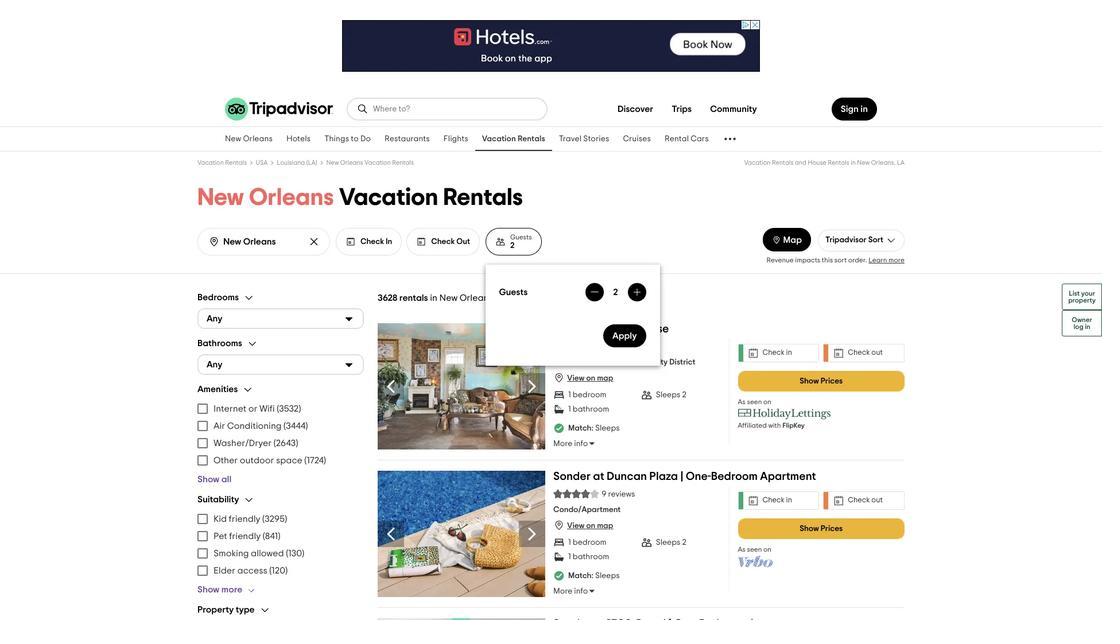 Task type: locate. For each thing, give the bounding box(es) containing it.
group containing amenities
[[198, 384, 364, 485]]

air
[[214, 421, 225, 430]]

2 view on map button from the top
[[554, 520, 613, 531]]

orleans for 'new orleans vacation rentals' link
[[340, 160, 363, 166]]

2 show prices button from the top
[[738, 518, 905, 539]]

0 vertical spatial match: sleeps
[[568, 424, 620, 432]]

house up mid-
[[636, 323, 669, 335]]

2 as seen on from the top
[[738, 546, 772, 553]]

1 vertical spatial reviews
[[608, 490, 635, 498]]

friendly for pet
[[229, 531, 261, 541]]

bathroom
[[573, 405, 609, 413], [573, 553, 609, 561]]

smoking
[[214, 549, 249, 558]]

show inside dropdown button
[[198, 585, 220, 594]]

hotels link
[[280, 127, 318, 151]]

rentals right and
[[828, 160, 850, 166]]

0 vertical spatial check out
[[848, 349, 883, 357]]

3 group from the top
[[198, 384, 364, 485]]

new orleans vacation rentals down do
[[326, 160, 414, 166]]

2 match: from the top
[[568, 572, 594, 580]]

show up "property"
[[198, 585, 220, 594]]

(2643)
[[274, 438, 298, 448]]

tripadvisor sort
[[826, 236, 884, 244]]

sonder at duncan plaza | one-bedroom apartment link
[[554, 471, 816, 487]]

view on map button down room
[[554, 372, 613, 384]]

menu
[[198, 400, 364, 469], [198, 510, 364, 579]]

new orleans vacation rentals down 'new orleans vacation rentals' link
[[198, 185, 523, 210]]

property type
[[198, 605, 255, 614]]

4 group from the top
[[198, 494, 364, 595]]

2 any button from the top
[[198, 354, 364, 375]]

as
[[738, 398, 746, 405], [738, 546, 746, 553]]

out for nannys holistic house
[[872, 349, 883, 357]]

la
[[897, 160, 905, 166]]

2 menu from the top
[[198, 510, 364, 579]]

0 horizontal spatial house
[[636, 323, 669, 335]]

|
[[681, 471, 684, 482]]

new
[[225, 135, 241, 143], [326, 160, 339, 166], [858, 160, 870, 166], [198, 185, 244, 210], [440, 293, 458, 302]]

as seen on
[[738, 398, 772, 405], [738, 546, 772, 553]]

1 vertical spatial menu
[[198, 510, 364, 579]]

rentals left travel
[[518, 135, 545, 143]]

as for sonder at duncan plaza | one-bedroom apartment
[[738, 546, 746, 553]]

1 1 bedroom from the top
[[568, 391, 607, 399]]

0 vertical spatial prices
[[821, 377, 843, 385]]

0 vertical spatial house
[[808, 160, 827, 166]]

0 horizontal spatial more
[[222, 585, 242, 594]]

info for nannys
[[574, 440, 588, 448]]

pet
[[214, 531, 227, 541]]

map down condo/apartment
[[597, 522, 613, 530]]

1 view on map from the top
[[567, 374, 613, 383]]

owner log in
[[1072, 316, 1093, 330]]

0 horizontal spatial vacation rentals
[[198, 160, 247, 166]]

(841)
[[263, 531, 280, 541]]

check
[[361, 237, 384, 245], [431, 237, 455, 245], [763, 349, 785, 357], [848, 349, 870, 357], [763, 497, 785, 504], [848, 497, 870, 504]]

1 horizontal spatial more
[[889, 256, 905, 263]]

1 vertical spatial as
[[738, 546, 746, 553]]

0 vertical spatial bedroom
[[573, 391, 607, 399]]

0 vertical spatial menu
[[198, 400, 364, 469]]

1 horizontal spatial search search field
[[373, 104, 537, 114]]

check in for sonder at duncan plaza | one-bedroom apartment
[[763, 497, 792, 504]]

1 vertical spatial any
[[207, 360, 223, 369]]

view on map button for sonder
[[554, 520, 613, 531]]

0 vertical spatial show prices button
[[738, 371, 905, 391]]

on down condo/apartment
[[586, 522, 596, 530]]

vacation down new orleans link
[[198, 160, 224, 166]]

1 vertical spatial more
[[554, 588, 573, 596]]

Search search field
[[373, 104, 537, 114], [223, 236, 300, 247]]

other
[[214, 456, 238, 465]]

1 horizontal spatial vacation rentals
[[482, 135, 545, 143]]

show prices button for nannys holistic house
[[738, 371, 905, 391]]

1 horizontal spatial search image
[[357, 103, 369, 115]]

1 map from the top
[[597, 374, 613, 383]]

2 view on map from the top
[[567, 522, 613, 530]]

things
[[325, 135, 349, 143]]

1 show prices from the top
[[800, 377, 843, 385]]

any button for bathrooms
[[198, 354, 364, 375]]

1 check out from the top
[[848, 349, 883, 357]]

1 vertical spatial vacation rentals link
[[198, 160, 247, 166]]

apply button
[[604, 324, 647, 347]]

1 vertical spatial any button
[[198, 354, 364, 375]]

1 out from the top
[[872, 349, 883, 357]]

check out for nannys holistic house
[[848, 349, 883, 357]]

1 bedroom from the top
[[573, 391, 607, 399]]

1 show prices button from the top
[[738, 371, 905, 391]]

show prices for nannys holistic house
[[800, 377, 843, 385]]

decrease image
[[590, 288, 599, 297]]

2 1 bathroom from the top
[[568, 553, 609, 561]]

2 more from the top
[[554, 588, 573, 596]]

orleans down louisiana
[[249, 185, 334, 210]]

view on map down room
[[567, 374, 613, 383]]

1 more info from the top
[[554, 440, 588, 448]]

1 menu from the top
[[198, 400, 364, 469]]

1 bedroom down room
[[568, 391, 607, 399]]

1 any button from the top
[[198, 308, 364, 329]]

1 vertical spatial more
[[222, 585, 242, 594]]

2 any from the top
[[207, 360, 223, 369]]

2 check out from the top
[[848, 497, 883, 504]]

(la)
[[306, 160, 317, 166]]

1 vertical spatial view on map
[[567, 522, 613, 530]]

0 vertical spatial vacation rentals link
[[475, 127, 552, 151]]

to
[[351, 135, 359, 143]]

sleeps 2 for duncan
[[656, 539, 687, 547]]

private
[[554, 358, 579, 366]]

property
[[198, 605, 234, 614]]

0 vertical spatial match:
[[568, 424, 594, 432]]

guests
[[500, 287, 528, 297]]

2 info from the top
[[574, 588, 588, 596]]

9
[[602, 490, 607, 498]]

show left all
[[198, 475, 220, 484]]

view on map button down condo/apartment
[[554, 520, 613, 531]]

sleeps
[[656, 391, 681, 399], [595, 424, 620, 432], [656, 539, 681, 547], [595, 572, 620, 580]]

1 sleeps 2 from the top
[[656, 391, 687, 399]]

2 reviews from the top
[[608, 490, 635, 498]]

0 vertical spatial sleeps 2
[[656, 391, 687, 399]]

amenities
[[198, 385, 238, 394]]

reviews for 9 reviews
[[608, 490, 635, 498]]

seen up affiliated
[[747, 398, 762, 405]]

1 reviews from the top
[[608, 343, 635, 351]]

(1724)
[[305, 456, 326, 465]]

0 vertical spatial show prices
[[800, 377, 843, 385]]

1 bedroom
[[568, 391, 607, 399], [568, 539, 607, 547]]

1 vertical spatial friendly
[[229, 531, 261, 541]]

0 vertical spatial as seen on
[[738, 398, 772, 405]]

2 1 from the top
[[568, 405, 571, 413]]

1 view from the top
[[567, 374, 585, 383]]

as up vrbo.com logo on the right bottom of page
[[738, 546, 746, 553]]

on up vrbo.com logo on the right bottom of page
[[764, 546, 772, 553]]

vacation rentals
[[482, 135, 545, 143], [198, 160, 247, 166]]

0 vertical spatial more
[[554, 440, 573, 448]]

as seen on up affiliated
[[738, 398, 772, 405]]

owner log in button
[[1062, 310, 1103, 336]]

community button
[[701, 98, 767, 121]]

duncan
[[607, 471, 647, 482]]

menu containing internet or wifi (3532)
[[198, 400, 364, 469]]

bedroom down condo/apartment
[[573, 539, 607, 547]]

view on map button for nannys
[[554, 372, 613, 384]]

new orleans vacation rentals
[[326, 160, 414, 166], [198, 185, 523, 210]]

1 vertical spatial check in
[[763, 497, 792, 504]]

as seen on for sonder at duncan plaza | one-bedroom apartment
[[738, 546, 772, 553]]

2 show prices from the top
[[800, 525, 843, 533]]

search image for the top the search search box
[[357, 103, 369, 115]]

show down apartment
[[800, 525, 819, 533]]

1 match: from the top
[[568, 424, 594, 432]]

vacation rentals link left travel
[[475, 127, 552, 151]]

vacation rentals down new orleans
[[198, 160, 247, 166]]

1 vertical spatial match: sleeps
[[568, 572, 620, 580]]

search search field up flights link
[[373, 104, 537, 114]]

prices for sonder at duncan plaza | one-bedroom apartment
[[821, 525, 843, 533]]

seen up vrbo.com logo on the right bottom of page
[[747, 546, 762, 553]]

1 vertical spatial vacation rentals
[[198, 160, 247, 166]]

1 vertical spatial bathroom
[[573, 553, 609, 561]]

info
[[574, 440, 588, 448], [574, 588, 588, 596]]

more inside dropdown button
[[222, 585, 242, 594]]

bedroom down room
[[573, 391, 607, 399]]

1 as seen on from the top
[[738, 398, 772, 405]]

0 vertical spatial check in
[[763, 349, 792, 357]]

view down condo/apartment
[[567, 522, 585, 530]]

0 vertical spatial reviews
[[608, 343, 635, 351]]

1 vertical spatial check out
[[848, 497, 883, 504]]

0 vertical spatial any button
[[198, 308, 364, 329]]

1 vertical spatial new orleans vacation rentals
[[198, 185, 523, 210]]

travel stories link
[[552, 127, 616, 151]]

apartment
[[760, 471, 816, 482]]

0 vertical spatial out
[[872, 349, 883, 357]]

flights link
[[437, 127, 475, 151]]

kid
[[214, 514, 227, 523]]

1 check in from the top
[[763, 349, 792, 357]]

vacation down 'new orleans vacation rentals' link
[[339, 185, 438, 210]]

1 vertical spatial seen
[[747, 546, 762, 553]]

vacation right flights link
[[482, 135, 516, 143]]

1 group from the top
[[198, 292, 364, 329]]

1 vertical spatial show prices button
[[738, 518, 905, 539]]

1 vertical spatial view on map button
[[554, 520, 613, 531]]

1 vertical spatial prices
[[821, 525, 843, 533]]

0 vertical spatial more info
[[554, 440, 588, 448]]

friendly down kid friendly (3295)
[[229, 531, 261, 541]]

view down "private" in the right of the page
[[567, 374, 585, 383]]

search image
[[357, 103, 369, 115], [208, 236, 220, 247]]

bathroom for sonder
[[573, 553, 609, 561]]

menu containing kid friendly (3295)
[[198, 510, 364, 579]]

0 vertical spatial 1 bathroom
[[568, 405, 609, 413]]

2 view from the top
[[567, 522, 585, 530]]

1 bathroom for sonder
[[568, 553, 609, 561]]

show all button
[[198, 473, 232, 485]]

1 view on map button from the top
[[554, 372, 613, 384]]

1 horizontal spatial vacation rentals link
[[475, 127, 552, 151]]

0 vertical spatial friendly
[[229, 514, 260, 523]]

0 horizontal spatial vacation rentals link
[[198, 160, 247, 166]]

0 vertical spatial map
[[597, 374, 613, 383]]

1 vertical spatial search search field
[[223, 236, 300, 247]]

property
[[1069, 297, 1096, 304]]

show prices
[[800, 377, 843, 385], [800, 525, 843, 533]]

nannys holistic house link
[[554, 323, 669, 339]]

prices
[[821, 377, 843, 385], [821, 525, 843, 533]]

2 prices from the top
[[821, 525, 843, 533]]

1 1 bathroom from the top
[[568, 405, 609, 413]]

0 horizontal spatial search search field
[[223, 236, 300, 247]]

search search field left clear image
[[223, 236, 300, 247]]

2 check in from the top
[[763, 497, 792, 504]]

3 1 from the top
[[568, 539, 571, 547]]

view for sonder
[[567, 522, 585, 530]]

match: sleeps
[[568, 424, 620, 432], [568, 572, 620, 580]]

0 vertical spatial info
[[574, 440, 588, 448]]

2
[[510, 241, 515, 249], [614, 288, 619, 297], [602, 343, 607, 351], [682, 391, 687, 399], [682, 539, 687, 547]]

map down room
[[597, 374, 613, 383]]

house
[[808, 160, 827, 166], [636, 323, 669, 335]]

menu for suitability
[[198, 510, 364, 579]]

out for sonder at duncan plaza | one-bedroom apartment
[[872, 497, 883, 504]]

1 bathroom down room
[[568, 405, 609, 413]]

things to do
[[325, 135, 371, 143]]

show prices for sonder at duncan plaza | one-bedroom apartment
[[800, 525, 843, 533]]

city
[[653, 358, 668, 366]]

search image up do
[[357, 103, 369, 115]]

as for nannys holistic house
[[738, 398, 746, 405]]

1 more from the top
[[554, 440, 573, 448]]

2 sleeps 2 from the top
[[656, 539, 687, 547]]

rental
[[665, 135, 689, 143]]

0 vertical spatial view
[[567, 374, 585, 383]]

restaurants link
[[378, 127, 437, 151]]

1 vertical spatial bedroom
[[573, 539, 607, 547]]

your
[[1082, 290, 1096, 297]]

vacation rentals link down new orleans
[[198, 160, 247, 166]]

0 vertical spatial more
[[889, 256, 905, 263]]

sonder at duncan plaza | one-bedroom apartment
[[554, 471, 816, 482]]

rentals up out
[[444, 185, 523, 210]]

more down elder
[[222, 585, 242, 594]]

wifi
[[259, 404, 275, 413]]

orleans down to
[[340, 160, 363, 166]]

2 more info from the top
[[554, 588, 588, 596]]

sonder
[[554, 471, 591, 482]]

0 vertical spatial any
[[207, 314, 223, 323]]

0 vertical spatial orleans
[[243, 135, 273, 143]]

1 info from the top
[[574, 440, 588, 448]]

1 vertical spatial show prices
[[800, 525, 843, 533]]

0 vertical spatial search search field
[[373, 104, 537, 114]]

as up affiliated
[[738, 398, 746, 405]]

9 reviews
[[602, 490, 635, 498]]

match: sleeps for at
[[568, 572, 620, 580]]

(120)
[[269, 566, 288, 575]]

any down bedrooms
[[207, 314, 223, 323]]

1 vertical spatial view
[[567, 522, 585, 530]]

space
[[276, 456, 303, 465]]

group
[[198, 292, 364, 329], [198, 338, 364, 375], [198, 384, 364, 485], [198, 494, 364, 595]]

search image up bedrooms
[[208, 236, 220, 247]]

any down bathrooms
[[207, 360, 223, 369]]

2 bathroom from the top
[[573, 553, 609, 561]]

2 match: sleeps from the top
[[568, 572, 620, 580]]

internet or wifi (3532)
[[214, 404, 301, 413]]

any for bathrooms
[[207, 360, 223, 369]]

as seen on for nannys holistic house
[[738, 398, 772, 405]]

increase image
[[633, 288, 642, 297]]

sonder at duncan plaza | one-bedroom apartment, vacation rental in new orleans image
[[378, 471, 546, 597]]

None search field
[[348, 99, 547, 119]]

bathroom down condo/apartment
[[573, 553, 609, 561]]

2 map from the top
[[597, 522, 613, 530]]

1 vertical spatial map
[[597, 522, 613, 530]]

0 horizontal spatial search image
[[208, 236, 220, 247]]

2 as from the top
[[738, 546, 746, 553]]

menu for amenities
[[198, 400, 364, 469]]

more info
[[554, 440, 588, 448], [554, 588, 588, 596]]

match: sleeps for holistic
[[568, 424, 620, 432]]

map for at
[[597, 522, 613, 530]]

0 vertical spatial search image
[[357, 103, 369, 115]]

1 vertical spatial house
[[636, 323, 669, 335]]

clear image
[[308, 236, 320, 247]]

usa link
[[256, 160, 268, 166]]

1 match: sleeps from the top
[[568, 424, 620, 432]]

any button
[[198, 308, 364, 329], [198, 354, 364, 375]]

in
[[861, 105, 868, 114], [851, 160, 856, 166], [430, 293, 438, 302], [1085, 323, 1091, 330], [786, 349, 792, 357], [603, 358, 610, 366], [786, 497, 792, 504]]

view for nannys
[[567, 374, 585, 383]]

0 vertical spatial seen
[[747, 398, 762, 405]]

orleans up usa "link"
[[243, 135, 273, 143]]

1 bedroom down condo/apartment
[[568, 539, 607, 547]]

1 bathroom down condo/apartment
[[568, 553, 609, 561]]

2 group from the top
[[198, 338, 364, 375]]

1 vertical spatial 1 bedroom
[[568, 539, 607, 547]]

2 seen from the top
[[747, 546, 762, 553]]

1 bathroom from the top
[[573, 405, 609, 413]]

1 vertical spatial out
[[872, 497, 883, 504]]

view on map down condo/apartment
[[567, 522, 613, 530]]

1 prices from the top
[[821, 377, 843, 385]]

0 vertical spatial 1 bedroom
[[568, 391, 607, 399]]

more for sonder at duncan plaza | one-bedroom apartment
[[554, 588, 573, 596]]

1 vertical spatial 1 bathroom
[[568, 553, 609, 561]]

0 vertical spatial as
[[738, 398, 746, 405]]

reviews right 9
[[608, 490, 635, 498]]

other outdoor space (1724)
[[214, 456, 326, 465]]

pet friendly (841)
[[214, 531, 280, 541]]

on up holidaylettings.com logo at the bottom of the page
[[764, 398, 772, 405]]

1 vertical spatial search image
[[208, 236, 220, 247]]

0 vertical spatial view on map button
[[554, 372, 613, 384]]

1 vertical spatial match:
[[568, 572, 594, 580]]

show prices button for sonder at duncan plaza | one-bedroom apartment
[[738, 518, 905, 539]]

flipkey
[[783, 422, 805, 429]]

vacation rentals left travel
[[482, 135, 545, 143]]

as seen on up vrbo.com logo on the right bottom of page
[[738, 546, 772, 553]]

2 1 bedroom from the top
[[568, 539, 607, 547]]

1 seen from the top
[[747, 398, 762, 405]]

house right and
[[808, 160, 827, 166]]

0 vertical spatial new orleans vacation rentals
[[326, 160, 414, 166]]

louisiana (la) link
[[277, 160, 317, 166]]

reviews for 2 reviews
[[608, 343, 635, 351]]

vacation down do
[[365, 160, 391, 166]]

friendly up pet friendly (841)
[[229, 514, 260, 523]]

more right learn
[[889, 256, 905, 263]]

0 vertical spatial view on map
[[567, 374, 613, 383]]

2 out from the top
[[872, 497, 883, 504]]

more
[[554, 440, 573, 448], [554, 588, 573, 596]]

1 as from the top
[[738, 398, 746, 405]]

1 vertical spatial sleeps 2
[[656, 539, 687, 547]]

bathroom down room
[[573, 405, 609, 413]]

sonder at 1500 canal | one-bedroom apartment, vacation rental in new orleans image
[[378, 618, 546, 620]]

any button for bedrooms
[[198, 308, 364, 329]]

reviews down apply
[[608, 343, 635, 351]]

1 vertical spatial as seen on
[[738, 546, 772, 553]]

0 vertical spatial bathroom
[[573, 405, 609, 413]]

seen
[[747, 398, 762, 405], [747, 546, 762, 553]]

1 vertical spatial more info
[[554, 588, 588, 596]]

1 vertical spatial info
[[574, 588, 588, 596]]

bedroom
[[573, 391, 607, 399], [573, 539, 607, 547]]

seen for sonder at duncan plaza | one-bedroom apartment
[[747, 546, 762, 553]]

1 vertical spatial orleans
[[340, 160, 363, 166]]

1 any from the top
[[207, 314, 223, 323]]

2 bedroom from the top
[[573, 539, 607, 547]]

check out for sonder at duncan plaza | one-bedroom apartment
[[848, 497, 883, 504]]



Task type: describe. For each thing, give the bounding box(es) containing it.
seen for nannys holistic house
[[747, 398, 762, 405]]

sort
[[869, 236, 884, 244]]

show more
[[198, 585, 242, 594]]

house inside nannys holistic house link
[[636, 323, 669, 335]]

type
[[236, 605, 255, 614]]

new orleans
[[225, 135, 273, 143]]

and
[[795, 160, 807, 166]]

any for bedrooms
[[207, 314, 223, 323]]

match: for sonder
[[568, 572, 594, 580]]

stories
[[584, 135, 609, 143]]

4 1 from the top
[[568, 553, 571, 561]]

rental cars link
[[658, 127, 716, 151]]

rentals
[[400, 293, 428, 302]]

holidaylettings.com logo image
[[738, 408, 832, 419]]

community
[[710, 105, 757, 114]]

more info for nannys holistic house
[[554, 440, 588, 448]]

order.
[[849, 256, 867, 263]]

discover
[[618, 105, 654, 114]]

revenue
[[767, 256, 794, 263]]

this
[[822, 256, 833, 263]]

travel
[[559, 135, 582, 143]]

bedroom
[[711, 471, 758, 482]]

internet
[[214, 404, 246, 413]]

smoking allowed (130)
[[214, 549, 304, 558]]

district
[[670, 358, 696, 366]]

trips button
[[663, 98, 701, 121]]

more for nannys holistic house
[[554, 440, 573, 448]]

group containing bathrooms
[[198, 338, 364, 375]]

rentals down restaurants
[[392, 160, 414, 166]]

1 bedroom for sonder
[[568, 539, 607, 547]]

list your property
[[1069, 290, 1096, 304]]

louisiana
[[277, 160, 305, 166]]

info for sonder
[[574, 588, 588, 596]]

bathroom for nannys
[[573, 405, 609, 413]]

with
[[769, 422, 781, 429]]

on down room
[[586, 374, 596, 383]]

kid friendly (3295)
[[214, 514, 287, 523]]

tripadvisor
[[826, 236, 867, 244]]

bathrooms
[[198, 339, 242, 348]]

1 1 from the top
[[568, 391, 571, 399]]

elder
[[214, 566, 235, 575]]

or
[[248, 404, 257, 413]]

trips
[[672, 105, 692, 114]]

owner
[[1072, 316, 1093, 323]]

bedroom for nannys
[[573, 391, 607, 399]]

match: for nannys
[[568, 424, 594, 432]]

friendly for kid
[[229, 514, 260, 523]]

holistic
[[595, 323, 634, 335]]

cruises
[[623, 135, 651, 143]]

tripadvisor sort button
[[818, 229, 905, 251]]

washer/dryer (2643)
[[214, 438, 298, 448]]

search image for the bottommost the search search box
[[208, 236, 220, 247]]

2 inside the guests 2
[[510, 241, 515, 249]]

check in
[[361, 237, 392, 245]]

check in button
[[336, 228, 402, 256]]

log
[[1074, 323, 1084, 330]]

(3295)
[[262, 514, 287, 523]]

show up holidaylettings.com logo at the bottom of the page
[[800, 377, 819, 385]]

louisiana (la)
[[277, 160, 317, 166]]

room
[[581, 358, 602, 366]]

hotels
[[287, 135, 311, 143]]

in
[[386, 237, 392, 245]]

private room in tremé, mid-city district
[[554, 358, 696, 366]]

check out button
[[407, 228, 480, 256]]

things to do link
[[318, 127, 378, 151]]

view on map for nannys
[[567, 374, 613, 383]]

1 bathroom for nannys
[[568, 405, 609, 413]]

1 horizontal spatial house
[[808, 160, 827, 166]]

orleans for new orleans link
[[243, 135, 273, 143]]

nannys holistic house, vacation rental in new orleans image
[[378, 323, 546, 449]]

group containing suitability
[[198, 494, 364, 595]]

rentals left usa
[[225, 160, 247, 166]]

bedroom for sonder
[[573, 539, 607, 547]]

cruises link
[[616, 127, 658, 151]]

cars
[[691, 135, 709, 143]]

vacation rentals and house rentals in new orleans, la
[[745, 160, 905, 166]]

mid-
[[637, 358, 653, 366]]

allowed
[[251, 549, 284, 558]]

suitability
[[198, 495, 239, 504]]

affiliated
[[738, 422, 767, 429]]

bedrooms
[[198, 293, 239, 302]]

2 reviews
[[602, 343, 635, 351]]

do
[[361, 135, 371, 143]]

flights
[[444, 135, 468, 143]]

learn more link
[[869, 256, 905, 263]]

access
[[237, 566, 267, 575]]

nannys holistic house
[[554, 323, 669, 335]]

vacation inside vacation rentals link
[[482, 135, 516, 143]]

vacation left and
[[745, 160, 771, 166]]

view on map for sonder
[[567, 522, 613, 530]]

vrbo.com logo image
[[738, 556, 774, 567]]

rental cars
[[665, 135, 709, 143]]

discover button
[[609, 98, 663, 121]]

new orleans link
[[218, 127, 280, 151]]

check in for nannys holistic house
[[763, 349, 792, 357]]

prices for nannys holistic house
[[821, 377, 843, 385]]

3628
[[378, 293, 398, 302]]

at
[[593, 471, 605, 482]]

check out
[[431, 237, 470, 245]]

one-
[[686, 471, 711, 482]]

travel stories
[[559, 135, 609, 143]]

tripadvisor image
[[225, 98, 333, 121]]

group containing bedrooms
[[198, 292, 364, 329]]

restaurants
[[385, 135, 430, 143]]

map for holistic
[[597, 374, 613, 383]]

in inside owner log in
[[1085, 323, 1091, 330]]

guests
[[510, 233, 532, 240]]

0 vertical spatial vacation rentals
[[482, 135, 545, 143]]

rentals left and
[[772, 160, 794, 166]]

all
[[222, 475, 232, 484]]

advertisement region
[[342, 20, 760, 72]]

1 bedroom for nannys
[[568, 391, 607, 399]]

outdoor
[[240, 456, 274, 465]]

sleeps 2 for house
[[656, 391, 687, 399]]

show more button
[[198, 584, 261, 595]]

2 vertical spatial orleans
[[249, 185, 334, 210]]

elder access (120)
[[214, 566, 288, 575]]

map button
[[763, 228, 811, 251]]

more info for sonder at duncan plaza | one-bedroom apartment
[[554, 588, 588, 596]]

(130)
[[286, 549, 304, 558]]

nannys
[[554, 323, 592, 335]]

conditioning
[[227, 421, 282, 430]]



Task type: vqa. For each thing, say whether or not it's contained in the screenshot.
Adventure Resorts & Cruises
no



